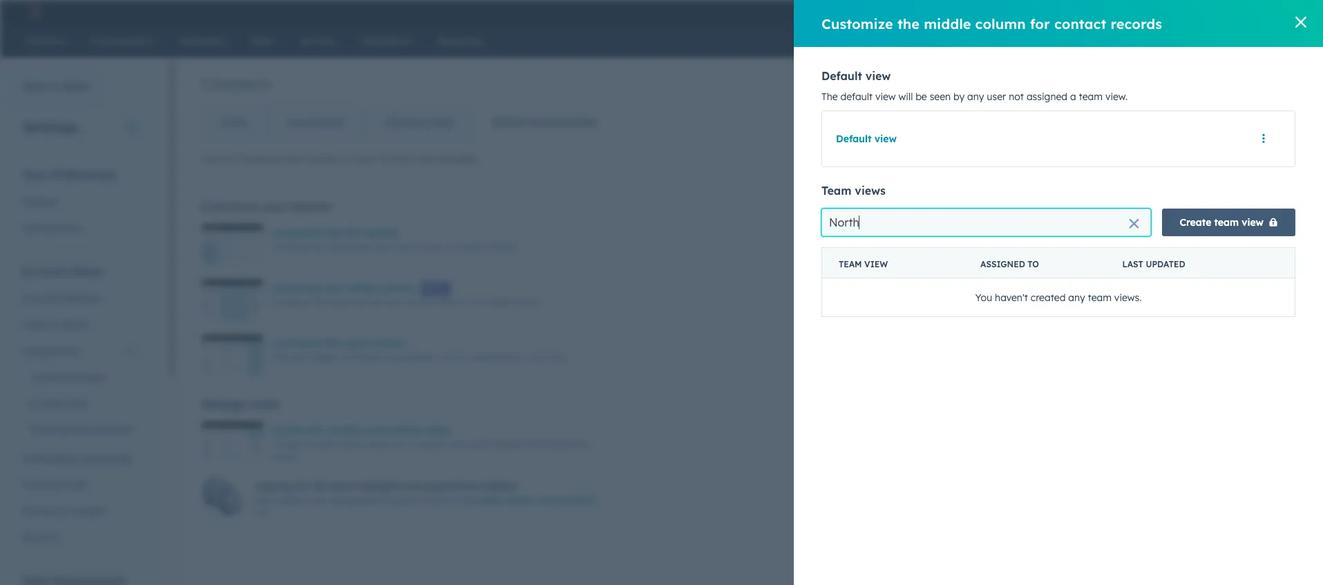 Task type: locate. For each thing, give the bounding box(es) containing it.
0 horizontal spatial the
[[272, 352, 286, 363]]

2 horizontal spatial right
[[474, 439, 492, 450]]

users & teams
[[22, 319, 89, 331]]

1 horizontal spatial right
[[344, 337, 367, 350]]

0 vertical spatial apps
[[82, 371, 105, 384]]

by
[[954, 91, 965, 103]]

default view down "default"
[[836, 133, 897, 145]]

sidebar inside customize the left sidebar configure the information you want to show on the left sidebar.
[[363, 227, 399, 239]]

menu containing apoptosis studios 2
[[969, 0, 1307, 22]]

0 vertical spatial want
[[392, 242, 412, 252]]

team left views
[[822, 184, 852, 198]]

0 horizontal spatial &
[[50, 319, 57, 331]]

apoptosis studios 2
[[1201, 6, 1285, 17]]

0 horizontal spatial a
[[407, 439, 412, 450]]

0 vertical spatial team
[[822, 184, 852, 198]]

for left calling icon
[[1030, 15, 1050, 32]]

the
[[898, 15, 920, 32], [237, 153, 251, 165], [325, 227, 341, 239], [313, 242, 325, 252], [459, 242, 471, 252], [325, 282, 341, 294], [313, 297, 325, 308], [469, 297, 481, 308], [325, 337, 341, 350], [304, 439, 316, 450], [459, 439, 471, 450], [312, 480, 328, 493], [459, 496, 472, 506]]

0 vertical spatial of
[[343, 153, 352, 165]]

1 horizontal spatial any
[[1068, 291, 1085, 304]]

to right back
[[50, 80, 60, 93]]

1 on from the top
[[447, 242, 456, 252]]

lifecycle
[[384, 116, 424, 129]]

settings link
[[1131, 4, 1148, 18]]

0 vertical spatial default view
[[822, 69, 891, 83]]

provider
[[95, 424, 133, 436]]

1 horizontal spatial contact
[[414, 439, 444, 450]]

content
[[305, 153, 340, 165]]

0 horizontal spatial left
[[344, 227, 360, 239]]

2 account from the top
[[22, 292, 59, 305]]

sidebar up the customize the middle column
[[363, 227, 399, 239]]

0 vertical spatial association
[[365, 424, 420, 437]]

default
[[822, 69, 862, 83], [836, 133, 872, 145]]

column up configure the cards and tabs you want to show in the middle column.
[[380, 282, 415, 294]]

your preferences
[[22, 168, 116, 182]]

a right shown
[[407, 439, 412, 450]]

1 horizontal spatial your
[[355, 153, 375, 165]]

control
[[201, 153, 234, 165]]

1 horizontal spatial left
[[474, 242, 486, 252]]

1 configure from the top
[[272, 242, 310, 252]]

apps inside connected apps "link"
[[82, 371, 105, 384]]

contact inside customize the middle column for contact records dialog
[[1054, 15, 1107, 32]]

show up beta
[[424, 242, 444, 252]]

2 horizontal spatial contact
[[1054, 15, 1107, 32]]

want up configure the cards and tabs you want to show in the middle column.
[[392, 242, 412, 252]]

0 horizontal spatial your
[[262, 200, 287, 214]]

left up the customize the middle column
[[344, 227, 360, 239]]

want right tabs
[[405, 297, 424, 308]]

on for customize your layouts
[[447, 242, 456, 252]]

2 vertical spatial contact
[[414, 439, 444, 450]]

right up can
[[344, 337, 367, 350]]

layouts
[[291, 200, 331, 214]]

calling icon image
[[1052, 6, 1064, 18]]

default up "default"
[[822, 69, 862, 83]]

1 horizontal spatial column
[[505, 496, 535, 506]]

1 link opens in a new window image from the top
[[1289, 115, 1299, 132]]

of left an on the bottom left of page
[[526, 439, 534, 450]]

2 link opens in a new window image from the top
[[1289, 118, 1299, 129]]

contact
[[1054, 15, 1107, 32], [325, 424, 362, 437], [414, 439, 444, 450]]

record customization link
[[473, 106, 617, 139]]

to inside back to deals link
[[50, 80, 60, 93]]

account
[[22, 265, 67, 278], [22, 292, 59, 305]]

information inside customize contact association cards choose the information shown for a contact on the right sidebar of an associated record.
[[318, 439, 364, 450]]

1 vertical spatial configure
[[272, 297, 310, 308]]

last updated
[[1123, 259, 1185, 269]]

1 vertical spatial for
[[394, 439, 405, 450]]

email service provider
[[30, 424, 133, 436]]

account up users
[[22, 292, 59, 305]]

left
[[344, 227, 360, 239], [474, 242, 486, 252]]

team left view
[[839, 259, 862, 269]]

seen
[[930, 91, 951, 103]]

contacts
[[201, 73, 271, 94]]

data
[[331, 480, 353, 493]]

close image
[[1296, 17, 1307, 28]]

the up manage cards
[[272, 352, 286, 363]]

contact up data
[[325, 424, 362, 437]]

0 vertical spatial setup
[[221, 116, 248, 129]]

downloads
[[81, 453, 132, 465]]

contact right shown
[[414, 439, 444, 450]]

default view up "default"
[[822, 69, 891, 83]]

0 vertical spatial on
[[447, 242, 456, 252]]

1 vertical spatial team
[[839, 259, 862, 269]]

1 vertical spatial information
[[318, 439, 364, 450]]

1 vertical spatial the
[[272, 352, 286, 363]]

private apps link
[[14, 390, 144, 417]]

setup down contacts
[[221, 116, 248, 129]]

you inside customize the left sidebar configure the information you want to show on the left sidebar.
[[376, 242, 390, 252]]

1 vertical spatial a
[[407, 439, 412, 450]]

show left in
[[437, 297, 457, 308]]

0 vertical spatial &
[[50, 319, 57, 331]]

&
[[50, 319, 57, 331], [58, 505, 65, 518]]

link opens in a new window image
[[1289, 115, 1299, 132], [1289, 118, 1299, 129]]

apps inside private apps link
[[65, 397, 88, 410]]

the inside customize the middle column for contact records dialog
[[822, 91, 838, 103]]

and right 'creation'
[[310, 496, 325, 506]]

2 horizontal spatial column
[[975, 15, 1026, 32]]

defaults
[[62, 292, 100, 305]]

team right create
[[1214, 216, 1239, 229]]

marketplace downloads
[[22, 453, 132, 465]]

1 vertical spatial account
[[22, 292, 59, 305]]

sidebar inside customize contact association cards choose the information shown for a contact on the right sidebar of an associated record.
[[494, 439, 523, 450]]

information down customize contact association cards button
[[318, 439, 364, 450]]

you right tabs
[[388, 297, 403, 308]]

2 vertical spatial for
[[296, 480, 310, 493]]

to inside customize the left sidebar configure the information you want to show on the left sidebar.
[[414, 242, 422, 252]]

back to deals link
[[0, 73, 99, 101]]

middle down "tables?"
[[474, 496, 503, 506]]

0 vertical spatial information
[[328, 242, 373, 252]]

1 vertical spatial of
[[526, 439, 534, 450]]

configure down layouts
[[272, 242, 310, 252]]

of right content
[[343, 153, 352, 165]]

0 horizontal spatial right
[[288, 352, 307, 363]]

customize the middle column for contact records dialog
[[794, 0, 1323, 585]]

0 horizontal spatial contact
[[325, 424, 362, 437]]

your preferences element
[[14, 167, 144, 241]]

customize inside customize the middle column for contact records dialog
[[822, 15, 893, 32]]

0 horizontal spatial setup
[[70, 265, 102, 278]]

0 vertical spatial contact
[[1054, 15, 1107, 32]]

on
[[447, 242, 456, 252], [447, 439, 456, 450]]

column left calling icon
[[975, 15, 1026, 32]]

information inside customize the left sidebar configure the information you want to show on the left sidebar.
[[328, 242, 373, 252]]

view left will
[[875, 91, 896, 103]]

customize
[[822, 15, 893, 32], [201, 200, 258, 214], [272, 227, 322, 239], [272, 282, 322, 294], [272, 337, 322, 350], [272, 424, 322, 437]]

2 vertical spatial cards
[[423, 424, 450, 437]]

any right 'by'
[[967, 91, 984, 103]]

views.
[[1115, 291, 1142, 304]]

1 vertical spatial &
[[58, 505, 65, 518]]

1 horizontal spatial &
[[58, 505, 65, 518]]

cards
[[328, 297, 349, 308], [249, 397, 280, 411], [423, 424, 450, 437]]

privacy
[[22, 505, 56, 518]]

0 horizontal spatial association
[[365, 424, 420, 437]]

view up views
[[875, 133, 897, 145]]

customize your layouts
[[201, 200, 331, 214]]

view up "default"
[[866, 69, 891, 83]]

customize the left sidebar button
[[272, 225, 399, 241]]

column down "tables?"
[[505, 496, 535, 506]]

association up moved
[[427, 480, 481, 493]]

1 vertical spatial your
[[262, 200, 287, 214]]

apps up service
[[65, 397, 88, 410]]

any right created
[[1068, 291, 1085, 304]]

team left view.
[[1079, 91, 1103, 103]]

sidebar left an on the bottom left of page
[[494, 439, 523, 450]]

setup
[[221, 116, 248, 129], [70, 265, 102, 278]]

and inside the customize the right sidebar the right sidebar can display associations, charts, attached files, and more.
[[527, 352, 543, 363]]

1 account from the top
[[22, 265, 67, 278]]

account for account defaults
[[22, 292, 59, 305]]

1 vertical spatial show
[[437, 297, 457, 308]]

to down beta
[[427, 297, 435, 308]]

0 vertical spatial the
[[822, 91, 838, 103]]

2 horizontal spatial cards
[[423, 424, 450, 437]]

tables?
[[484, 480, 518, 493]]

1 horizontal spatial the
[[822, 91, 838, 103]]

haven't
[[995, 291, 1028, 304]]

association inside the looking for the data highlights and association tables? card creation and management has been moved to the middle column customization tool.
[[427, 480, 481, 493]]

0 vertical spatial cards
[[328, 297, 349, 308]]

view right create
[[1242, 216, 1264, 229]]

updated
[[1146, 259, 1185, 269]]

configure down the customize the middle column
[[272, 297, 310, 308]]

for up 'creation'
[[296, 480, 310, 493]]

marketplace downloads link
[[14, 446, 144, 472]]

menu
[[969, 0, 1307, 22]]

for right shown
[[394, 439, 405, 450]]

0 vertical spatial your
[[355, 153, 375, 165]]

menu item
[[1042, 0, 1045, 22]]

information down customize the left sidebar button
[[328, 242, 373, 252]]

hubspot image
[[25, 3, 41, 19]]

1 vertical spatial team
[[1214, 216, 1239, 229]]

1 horizontal spatial association
[[427, 480, 481, 493]]

and left tabs
[[351, 297, 366, 308]]

card
[[254, 496, 273, 506]]

customize for customize your layouts
[[201, 200, 258, 214]]

1 vertical spatial on
[[447, 439, 456, 450]]

1 vertical spatial want
[[405, 297, 424, 308]]

for
[[1030, 15, 1050, 32], [394, 439, 405, 450], [296, 480, 310, 493]]

and right files,
[[527, 352, 543, 363]]

column for customize the middle column for contact records
[[975, 15, 1026, 32]]

default down "default"
[[836, 133, 872, 145]]

right down customize the right sidebar button
[[288, 352, 307, 363]]

& for privacy
[[58, 505, 65, 518]]

2 on from the top
[[447, 439, 456, 450]]

default view
[[822, 69, 891, 83], [836, 133, 897, 145]]

account up account defaults
[[22, 265, 67, 278]]

0 vertical spatial show
[[424, 242, 444, 252]]

1 horizontal spatial setup
[[221, 116, 248, 129]]

column for customize the middle column
[[380, 282, 415, 294]]

& right the privacy
[[58, 505, 65, 518]]

on for manage cards
[[447, 439, 456, 450]]

customize inside customize contact association cards choose the information shown for a contact on the right sidebar of an associated record.
[[272, 424, 322, 437]]

a
[[1070, 91, 1076, 103], [407, 439, 412, 450]]

1 vertical spatial column
[[380, 282, 415, 294]]

left left sidebar.
[[474, 242, 486, 252]]

teams
[[60, 319, 89, 331]]

default view button
[[836, 133, 897, 145]]

0 vertical spatial you
[[376, 242, 390, 252]]

0 vertical spatial for
[[1030, 15, 1050, 32]]

right
[[344, 337, 367, 350], [288, 352, 307, 363], [474, 439, 492, 450]]

0 horizontal spatial cards
[[249, 397, 280, 411]]

0 horizontal spatial for
[[296, 480, 310, 493]]

customize the middle column
[[272, 282, 415, 294]]

customize inside the customize the right sidebar the right sidebar can display associations, charts, attached files, and more.
[[272, 337, 322, 350]]

association up shown
[[365, 424, 420, 437]]

Search HubSpot search field
[[1129, 29, 1298, 53]]

0 vertical spatial a
[[1070, 91, 1076, 103]]

record.
[[272, 452, 299, 462]]

consent
[[68, 505, 105, 518]]

customize the right sidebar the right sidebar can display associations, charts, attached files, and more.
[[272, 337, 567, 363]]

2 vertical spatial column
[[505, 496, 535, 506]]

0 vertical spatial account
[[22, 265, 67, 278]]

record
[[417, 153, 446, 165]]

2 vertical spatial right
[[474, 439, 492, 450]]

the left "default"
[[822, 91, 838, 103]]

1 horizontal spatial for
[[394, 439, 405, 450]]

account for account setup
[[22, 265, 67, 278]]

to up configure the cards and tabs you want to show in the middle column.
[[414, 242, 422, 252]]

back
[[23, 80, 47, 93]]

email service provider link
[[14, 417, 144, 443]]

right up "tables?"
[[474, 439, 492, 450]]

notifications image
[[1156, 6, 1169, 19]]

1 vertical spatial setup
[[70, 265, 102, 278]]

0 vertical spatial left
[[344, 227, 360, 239]]

team for team view
[[839, 259, 862, 269]]

marketplaces button
[[1073, 0, 1102, 22]]

connected apps
[[30, 371, 105, 384]]

apps up private apps link
[[82, 371, 105, 384]]

0 vertical spatial column
[[975, 15, 1026, 32]]

charts,
[[441, 352, 467, 363]]

customize the middle column for contact records
[[822, 15, 1162, 32]]

your left contact
[[355, 153, 375, 165]]

on inside customize the left sidebar configure the information you want to show on the left sidebar.
[[447, 242, 456, 252]]

1 vertical spatial any
[[1068, 291, 1085, 304]]

in
[[459, 297, 466, 308]]

configure inside customize the left sidebar configure the information you want to show on the left sidebar.
[[272, 242, 310, 252]]

middle left the upgrade icon
[[924, 15, 971, 32]]

1 vertical spatial contact
[[325, 424, 362, 437]]

0 horizontal spatial column
[[380, 282, 415, 294]]

a inside dialog
[[1070, 91, 1076, 103]]

your left layouts
[[262, 200, 287, 214]]

1 vertical spatial apps
[[65, 397, 88, 410]]

2 horizontal spatial for
[[1030, 15, 1050, 32]]

the
[[822, 91, 838, 103], [272, 352, 286, 363]]

1 horizontal spatial of
[[526, 439, 534, 450]]

0 vertical spatial default
[[822, 69, 862, 83]]

customize inside customize the left sidebar configure the information you want to show on the left sidebar.
[[272, 227, 322, 239]]

1 vertical spatial you
[[388, 297, 403, 308]]

column inside dialog
[[975, 15, 1026, 32]]

to right moved
[[449, 496, 457, 506]]

beta
[[426, 284, 445, 293]]

middle left column.
[[483, 297, 510, 308]]

a right "assigned"
[[1070, 91, 1076, 103]]

marketplaces image
[[1081, 6, 1093, 19]]

navigation containing setup
[[201, 105, 617, 140]]

records
[[1111, 15, 1162, 32]]

to inside the looking for the data highlights and association tables? card creation and management has been moved to the middle column customization tool.
[[449, 496, 457, 506]]

& right users
[[50, 319, 57, 331]]

1 vertical spatial association
[[427, 480, 481, 493]]

you down customize the left sidebar button
[[376, 242, 390, 252]]

on inside customize contact association cards choose the information shown for a contact on the right sidebar of an associated record.
[[447, 439, 456, 450]]

0 horizontal spatial any
[[967, 91, 984, 103]]

1 horizontal spatial a
[[1070, 91, 1076, 103]]

navigation
[[201, 105, 617, 140]]

contact left help image
[[1054, 15, 1107, 32]]

view inside button
[[1242, 216, 1264, 229]]

the inside the customize the right sidebar the right sidebar can display associations, charts, attached files, and more.
[[272, 352, 286, 363]]

setup up defaults
[[70, 265, 102, 278]]

users & teams link
[[14, 312, 144, 338]]

on up moved
[[447, 439, 456, 450]]

notifications link
[[14, 215, 144, 241]]

associated
[[548, 439, 591, 450]]

0 vertical spatial configure
[[272, 242, 310, 252]]

tool.
[[254, 508, 271, 518]]

team
[[1079, 91, 1103, 103], [1214, 216, 1239, 229], [1088, 291, 1112, 304]]

on left sidebar.
[[447, 242, 456, 252]]

looking for the data highlights and association tables? card creation and management has been moved to the middle column customization tool.
[[254, 480, 597, 518]]

setup inside account setup element
[[70, 265, 102, 278]]

record customization
[[493, 116, 597, 129]]

view
[[866, 69, 891, 83], [875, 91, 896, 103], [875, 133, 897, 145], [1242, 216, 1264, 229]]

will
[[899, 91, 913, 103]]

team left 'views.'
[[1088, 291, 1112, 304]]



Task type: vqa. For each thing, say whether or not it's contained in the screenshot.
report
no



Task type: describe. For each thing, give the bounding box(es) containing it.
and up been
[[406, 480, 424, 493]]

you haven't created any team views.
[[975, 291, 1142, 304]]

help image
[[1110, 6, 1123, 19]]

to
[[1028, 259, 1039, 269]]

for inside customize contact association cards choose the information shown for a contact on the right sidebar of an associated record.
[[394, 439, 405, 450]]

last
[[1123, 259, 1144, 269]]

general link
[[14, 189, 144, 215]]

control the layout and content of your contact record pages.
[[201, 153, 479, 165]]

2 vertical spatial team
[[1088, 291, 1112, 304]]

Search by view or team name search field
[[822, 209, 1152, 236]]

2
[[1280, 6, 1285, 17]]

private
[[30, 397, 63, 410]]

information for customize your layouts
[[328, 242, 373, 252]]

show inside customize the left sidebar configure the information you want to show on the left sidebar.
[[424, 242, 444, 252]]

the default view will be seen by any user not assigned a team view.
[[822, 91, 1128, 103]]

customize for customize the middle column
[[272, 282, 322, 294]]

integrations
[[22, 345, 79, 357]]

0 vertical spatial any
[[967, 91, 984, 103]]

account setup element
[[14, 264, 144, 551]]

been
[[399, 496, 418, 506]]

customize for customize the middle column for contact records
[[822, 15, 893, 32]]

user
[[987, 91, 1006, 103]]

middle column customization button
[[474, 496, 597, 506]]

1 vertical spatial cards
[[249, 397, 280, 411]]

help button
[[1105, 0, 1128, 22]]

calling icon button
[[1047, 2, 1070, 20]]

settings image
[[1133, 6, 1146, 18]]

team for team views
[[822, 184, 852, 198]]

column inside the looking for the data highlights and association tables? card creation and management has been moved to the middle column customization tool.
[[505, 496, 535, 506]]

code
[[63, 479, 87, 491]]

customize for customize the left sidebar configure the information you want to show on the left sidebar.
[[272, 227, 322, 239]]

sidebar.
[[489, 242, 519, 252]]

highlights
[[356, 480, 403, 493]]

manage
[[201, 397, 246, 411]]

not
[[1009, 91, 1024, 103]]

middle up tabs
[[344, 282, 377, 294]]

setup link
[[202, 106, 267, 139]]

choose
[[272, 439, 301, 450]]

0 vertical spatial right
[[344, 337, 367, 350]]

lifecycle stage link
[[364, 106, 473, 139]]

you
[[975, 291, 992, 304]]

the inside the customize the right sidebar the right sidebar can display associations, charts, attached files, and more.
[[325, 337, 341, 350]]

middle inside the looking for the data highlights and association tables? card creation and management has been moved to the middle column customization tool.
[[474, 496, 503, 506]]

assigned
[[981, 259, 1025, 269]]

pages.
[[449, 153, 479, 165]]

1 vertical spatial right
[[288, 352, 307, 363]]

team inside create team view button
[[1214, 216, 1239, 229]]

create team view
[[1180, 216, 1264, 229]]

be
[[916, 91, 927, 103]]

sidebar down customize the right sidebar button
[[309, 352, 338, 363]]

1 vertical spatial left
[[474, 242, 486, 252]]

customize for customize the right sidebar the right sidebar can display associations, charts, attached files, and more.
[[272, 337, 322, 350]]

2 configure from the top
[[272, 297, 310, 308]]

1 vertical spatial default view
[[836, 133, 897, 145]]

view.
[[1106, 91, 1128, 103]]

the inside dialog
[[898, 15, 920, 32]]

right inside customize contact association cards choose the information shown for a contact on the right sidebar of an associated record.
[[474, 439, 492, 450]]

stage
[[426, 116, 453, 129]]

tracking
[[22, 479, 61, 491]]

search image
[[1294, 36, 1304, 46]]

email
[[30, 424, 56, 436]]

want inside customize the left sidebar configure the information you want to show on the left sidebar.
[[392, 242, 412, 252]]

customize for customize contact association cards choose the information shown for a contact on the right sidebar of an associated record.
[[272, 424, 322, 437]]

tara schultz image
[[1185, 5, 1198, 17]]

security
[[22, 531, 59, 544]]

account setup
[[22, 265, 102, 278]]

service
[[58, 424, 92, 436]]

deals
[[63, 80, 90, 93]]

1 vertical spatial default
[[836, 133, 872, 145]]

associations,
[[387, 352, 438, 363]]

attached
[[470, 352, 505, 363]]

connected
[[30, 371, 79, 384]]

has
[[382, 496, 396, 506]]

notifications
[[22, 222, 81, 234]]

a inside customize contact association cards choose the information shown for a contact on the right sidebar of an associated record.
[[407, 439, 412, 450]]

information for manage cards
[[318, 439, 364, 450]]

association inside customize contact association cards choose the information shown for a contact on the right sidebar of an associated record.
[[365, 424, 420, 437]]

studios
[[1245, 6, 1277, 17]]

apps for private apps
[[65, 397, 88, 410]]

associations link
[[267, 106, 364, 139]]

notifications button
[[1151, 0, 1174, 22]]

layout
[[254, 153, 282, 165]]

tracking code
[[22, 479, 87, 491]]

middle inside dialog
[[924, 15, 971, 32]]

upgrade image
[[979, 6, 991, 19]]

privacy & consent
[[22, 505, 105, 518]]

0 horizontal spatial of
[[343, 153, 352, 165]]

privacy & consent link
[[14, 498, 144, 524]]

can
[[341, 352, 355, 363]]

moved
[[420, 496, 447, 506]]

account defaults
[[22, 292, 100, 305]]

apoptosis studios 2 button
[[1177, 0, 1305, 22]]

apps for connected apps
[[82, 371, 105, 384]]

tracking code link
[[14, 472, 144, 498]]

creation
[[276, 496, 308, 506]]

contact
[[378, 153, 414, 165]]

marketplace
[[22, 453, 79, 465]]

apoptosis
[[1201, 6, 1243, 17]]

preferences
[[51, 168, 116, 182]]

team views
[[822, 184, 886, 198]]

1 horizontal spatial cards
[[328, 297, 349, 308]]

of inside customize contact association cards choose the information shown for a contact on the right sidebar of an associated record.
[[526, 439, 534, 450]]

an
[[536, 439, 546, 450]]

general
[[22, 196, 58, 208]]

0 vertical spatial team
[[1079, 91, 1103, 103]]

display
[[357, 352, 385, 363]]

clear input image
[[1129, 219, 1140, 230]]

team view
[[839, 259, 888, 269]]

tabs
[[369, 297, 386, 308]]

account defaults link
[[14, 285, 144, 312]]

setup inside setup link
[[221, 116, 248, 129]]

settings
[[22, 118, 78, 135]]

upgrade
[[994, 7, 1033, 18]]

cards inside customize contact association cards choose the information shown for a contact on the right sidebar of an associated record.
[[423, 424, 450, 437]]

sidebar up display
[[370, 337, 407, 350]]

default
[[841, 91, 873, 103]]

associations
[[287, 116, 344, 129]]

and right layout
[[285, 153, 303, 165]]

manage cards
[[201, 397, 280, 411]]

record
[[493, 116, 526, 129]]

shown
[[366, 439, 391, 450]]

for inside the looking for the data highlights and association tables? card creation and management has been moved to the middle column customization tool.
[[296, 480, 310, 493]]

for inside dialog
[[1030, 15, 1050, 32]]

& for users
[[50, 319, 57, 331]]



